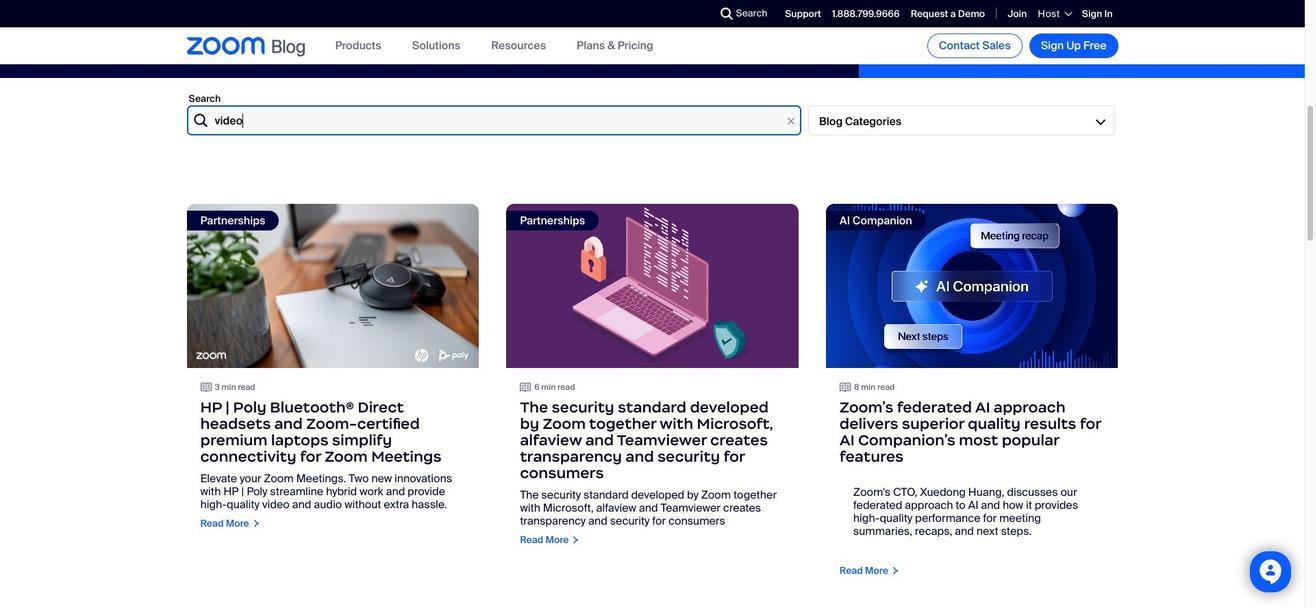 Task type: locate. For each thing, give the bounding box(es) containing it.
zoom's federated ai approach delivers superior quality results for ai companion's most popular features image
[[826, 204, 1118, 368]]

None text field
[[187, 105, 801, 136]]

clear search image
[[784, 114, 799, 129]]

None search field
[[670, 3, 724, 25]]

search image
[[720, 8, 733, 20]]

zoom logo image
[[187, 37, 265, 55]]

hp | poly bluetooth®  direct headsets and zoom-certified premium laptops simplify connectivity for zoom meetings image
[[187, 204, 479, 368]]

zoom x bsi image
[[506, 204, 799, 369]]



Task type: describe. For each thing, give the bounding box(es) containing it.
logo blog.svg image
[[272, 36, 304, 58]]

search image
[[720, 8, 733, 20]]



Task type: vqa. For each thing, say whether or not it's contained in the screenshot.
travel-outdoors
no



